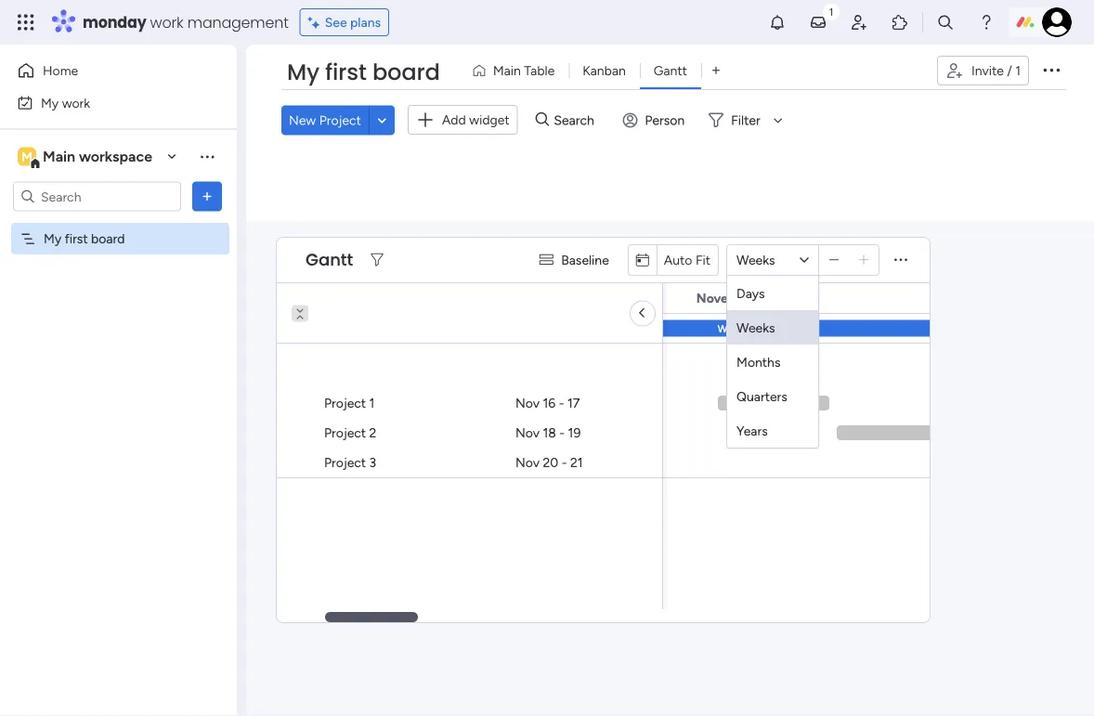 Task type: describe. For each thing, give the bounding box(es) containing it.
fit
[[696, 252, 711, 267]]

angle down image
[[378, 113, 387, 127]]

inbox image
[[809, 13, 828, 32]]

- for 13
[[755, 322, 759, 334]]

v2 today image
[[636, 253, 649, 267]]

6
[[328, 322, 334, 334]]

list box inside gantt main content
[[727, 275, 819, 447]]

notifications image
[[768, 13, 787, 32]]

- for 16
[[559, 395, 564, 411]]

work for my
[[62, 95, 90, 111]]

invite
[[972, 63, 1004, 79]]

Search field
[[549, 107, 605, 133]]

v2 funnel image
[[371, 253, 383, 266]]

main table
[[493, 63, 555, 79]]

november
[[697, 290, 759, 306]]

filter button
[[702, 105, 789, 135]]

- for 18
[[560, 425, 565, 440]]

workspace
[[79, 148, 152, 165]]

person
[[645, 112, 685, 128]]

invite / 1 button
[[937, 56, 1029, 85]]

m
[[21, 149, 32, 164]]

my first board inside "list box"
[[44, 231, 125, 247]]

21
[[570, 454, 583, 470]]

20
[[543, 454, 559, 470]]

main for main table
[[493, 63, 521, 79]]

monday work management
[[83, 12, 289, 33]]

project 3
[[324, 454, 376, 470]]

nov 16 - 17
[[516, 395, 580, 411]]

nov for nov 20 - 21
[[516, 454, 540, 470]]

v2 collapse down image
[[292, 298, 308, 310]]

v2 minus image
[[829, 253, 839, 266]]

w45   6 - 12
[[304, 322, 353, 334]]

1 image
[[823, 1, 840, 22]]

3
[[369, 454, 376, 470]]

quarters
[[737, 388, 788, 404]]

my work button
[[11, 88, 200, 118]]

0 vertical spatial options image
[[1041, 58, 1063, 81]]

new project
[[289, 112, 361, 128]]

apps image
[[891, 13, 910, 32]]

board inside "list box"
[[91, 231, 125, 247]]

auto
[[664, 252, 693, 267]]

Search in workspace field
[[39, 186, 155, 207]]

18
[[543, 425, 556, 440]]

angle right image
[[641, 305, 645, 321]]

add
[[442, 112, 466, 128]]

main for main workspace
[[43, 148, 75, 165]]

nov 20 - 21
[[516, 454, 583, 470]]

12
[[343, 322, 353, 334]]

- for 20
[[562, 454, 567, 470]]

table
[[524, 63, 555, 79]]

my inside button
[[41, 95, 59, 111]]

nov for nov 16 - 17
[[516, 395, 540, 411]]

2023
[[763, 290, 793, 306]]

years
[[737, 422, 768, 438]]

17
[[568, 395, 580, 411]]

home button
[[11, 56, 200, 85]]

baseline
[[561, 252, 609, 268]]

nov for nov 18 - 19
[[516, 425, 540, 440]]

arrow down image
[[767, 109, 789, 131]]

1 vertical spatial options image
[[198, 187, 216, 206]]

none field inside gantt main content
[[727, 245, 746, 275]]

project 1
[[324, 395, 375, 411]]

project inside 'button'
[[319, 112, 361, 128]]

first inside "list box"
[[65, 231, 88, 247]]

auto fit button
[[657, 245, 718, 274]]

19 for w46   13 - 19
[[761, 322, 771, 334]]

baseline button
[[532, 245, 620, 275]]

main workspace
[[43, 148, 152, 165]]

My first board field
[[282, 57, 445, 88]]

kanban
[[583, 63, 626, 79]]

new
[[289, 112, 316, 128]]

widget
[[469, 112, 510, 128]]

gantt main content
[[120, 222, 1094, 716]]



Task type: locate. For each thing, give the bounding box(es) containing it.
main left table
[[493, 63, 521, 79]]

add view image
[[712, 64, 720, 77]]

project 2
[[324, 425, 377, 440]]

0 vertical spatial main
[[493, 63, 521, 79]]

1 horizontal spatial 19
[[761, 322, 771, 334]]

my down the search in workspace field
[[44, 231, 62, 247]]

/
[[1007, 63, 1012, 79]]

1 horizontal spatial options image
[[1041, 58, 1063, 81]]

my inside field
[[287, 57, 320, 88]]

0 vertical spatial nov
[[516, 395, 540, 411]]

my down home
[[41, 95, 59, 111]]

0 horizontal spatial 1
[[369, 395, 375, 411]]

gantt left add view image in the right top of the page
[[654, 63, 687, 79]]

my first board
[[287, 57, 440, 88], [44, 231, 125, 247]]

project
[[319, 112, 361, 128], [324, 395, 366, 411], [324, 425, 366, 440], [324, 454, 366, 470]]

auto fit
[[664, 252, 711, 267]]

first
[[325, 57, 367, 88], [65, 231, 88, 247]]

nov 18 - 19
[[516, 425, 581, 440]]

new project button
[[281, 105, 369, 135]]

1 horizontal spatial board
[[373, 57, 440, 88]]

19 right 18
[[568, 425, 581, 440]]

gantt
[[654, 63, 687, 79], [306, 248, 353, 271]]

add widget button
[[408, 105, 518, 135]]

1 horizontal spatial gantt
[[654, 63, 687, 79]]

dapulse drag handle 3 image
[[288, 253, 295, 266]]

w46   13 - 19
[[718, 322, 771, 334]]

select product image
[[17, 13, 35, 32]]

1 up 2
[[369, 395, 375, 411]]

- for 6
[[336, 322, 341, 334]]

19
[[761, 322, 771, 334], [568, 425, 581, 440]]

more dots image
[[895, 253, 908, 266]]

project left 2
[[324, 425, 366, 440]]

november 2023
[[697, 290, 793, 306]]

0 vertical spatial first
[[325, 57, 367, 88]]

0 vertical spatial my
[[287, 57, 320, 88]]

nov left the 20
[[516, 454, 540, 470]]

monday
[[83, 12, 146, 33]]

1 vertical spatial my
[[41, 95, 59, 111]]

board
[[373, 57, 440, 88], [91, 231, 125, 247]]

board inside field
[[373, 57, 440, 88]]

project right new at the left top
[[319, 112, 361, 128]]

gantt inside gantt button
[[654, 63, 687, 79]]

1 nov from the top
[[516, 395, 540, 411]]

project up project 2
[[324, 395, 366, 411]]

nov left 16
[[516, 395, 540, 411]]

1 horizontal spatial my first board
[[287, 57, 440, 88]]

work for monday
[[150, 12, 184, 33]]

0 vertical spatial board
[[373, 57, 440, 88]]

2 vertical spatial nov
[[516, 454, 540, 470]]

16
[[543, 395, 556, 411]]

w46
[[718, 322, 740, 334]]

first inside field
[[325, 57, 367, 88]]

0 vertical spatial 19
[[761, 322, 771, 334]]

list box containing days
[[727, 275, 819, 447]]

home
[[43, 63, 78, 79]]

0 horizontal spatial 19
[[568, 425, 581, 440]]

0 horizontal spatial work
[[62, 95, 90, 111]]

filter
[[731, 112, 761, 128]]

gantt right dapulse drag handle 3 icon
[[306, 248, 353, 271]]

project for project 1
[[324, 395, 366, 411]]

options image right /
[[1041, 58, 1063, 81]]

my up new at the left top
[[287, 57, 320, 88]]

project for project 2
[[324, 425, 366, 440]]

first down see plans button
[[325, 57, 367, 88]]

- right 6
[[336, 322, 341, 334]]

0 vertical spatial my first board
[[287, 57, 440, 88]]

v2 collapse up image
[[292, 311, 308, 323]]

3 nov from the top
[[516, 454, 540, 470]]

1 vertical spatial gantt
[[306, 248, 353, 271]]

plans
[[350, 14, 381, 30]]

1 vertical spatial board
[[91, 231, 125, 247]]

0 horizontal spatial my first board
[[44, 231, 125, 247]]

options image down workspace options image
[[198, 187, 216, 206]]

1 vertical spatial my first board
[[44, 231, 125, 247]]

- right 18
[[560, 425, 565, 440]]

1 vertical spatial work
[[62, 95, 90, 111]]

1 inside gantt main content
[[369, 395, 375, 411]]

project left 3
[[324, 454, 366, 470]]

workspace selection element
[[18, 145, 155, 170]]

kanban button
[[569, 56, 640, 85]]

workspace options image
[[198, 147, 216, 166]]

0 vertical spatial weeks
[[737, 252, 775, 268]]

main inside the workspace selection element
[[43, 148, 75, 165]]

19 for nov 18 - 19
[[568, 425, 581, 440]]

john smith image
[[1042, 7, 1072, 37]]

None field
[[727, 245, 746, 275]]

board down the search in workspace field
[[91, 231, 125, 247]]

13
[[742, 322, 752, 334]]

main inside button
[[493, 63, 521, 79]]

1 right /
[[1016, 63, 1021, 79]]

gantt inside gantt main content
[[306, 248, 353, 271]]

work down home
[[62, 95, 90, 111]]

weeks
[[737, 252, 775, 268], [737, 319, 775, 335]]

0 vertical spatial work
[[150, 12, 184, 33]]

first down the search in workspace field
[[65, 231, 88, 247]]

work inside button
[[62, 95, 90, 111]]

gantt button
[[640, 56, 701, 85]]

option
[[0, 222, 237, 226]]

0 horizontal spatial main
[[43, 148, 75, 165]]

weeks up days
[[737, 252, 775, 268]]

invite members image
[[850, 13, 869, 32]]

1 horizontal spatial work
[[150, 12, 184, 33]]

add widget
[[442, 112, 510, 128]]

2
[[369, 425, 377, 440]]

1 vertical spatial 1
[[369, 395, 375, 411]]

project for project 3
[[324, 454, 366, 470]]

- right 13
[[755, 322, 759, 334]]

my first board down plans at the left top of the page
[[287, 57, 440, 88]]

days
[[737, 285, 765, 301]]

v2 search image
[[536, 110, 549, 131]]

help image
[[977, 13, 996, 32]]

2 vertical spatial my
[[44, 231, 62, 247]]

main right workspace image
[[43, 148, 75, 165]]

1 vertical spatial nov
[[516, 425, 540, 440]]

-
[[336, 322, 341, 334], [755, 322, 759, 334], [559, 395, 564, 411], [560, 425, 565, 440], [562, 454, 567, 470]]

2 nov from the top
[[516, 425, 540, 440]]

board up angle down image
[[373, 57, 440, 88]]

my first board down the search in workspace field
[[44, 231, 125, 247]]

nov
[[516, 395, 540, 411], [516, 425, 540, 440], [516, 454, 540, 470]]

person button
[[615, 105, 696, 135]]

nov left 18
[[516, 425, 540, 440]]

search everything image
[[936, 13, 955, 32]]

0 vertical spatial gantt
[[654, 63, 687, 79]]

work
[[150, 12, 184, 33], [62, 95, 90, 111]]

my first board list box
[[0, 219, 237, 505]]

0 vertical spatial 1
[[1016, 63, 1021, 79]]

options image
[[1041, 58, 1063, 81], [198, 187, 216, 206]]

1 inside "button"
[[1016, 63, 1021, 79]]

1 vertical spatial first
[[65, 231, 88, 247]]

1 weeks from the top
[[737, 252, 775, 268]]

weeks down november 2023
[[737, 319, 775, 335]]

see
[[325, 14, 347, 30]]

work right the monday
[[150, 12, 184, 33]]

1 horizontal spatial 1
[[1016, 63, 1021, 79]]

main
[[493, 63, 521, 79], [43, 148, 75, 165]]

invite / 1
[[972, 63, 1021, 79]]

1 vertical spatial weeks
[[737, 319, 775, 335]]

0 horizontal spatial gantt
[[306, 248, 353, 271]]

1 horizontal spatial first
[[325, 57, 367, 88]]

my
[[287, 57, 320, 88], [41, 95, 59, 111], [44, 231, 62, 247]]

0 horizontal spatial board
[[91, 231, 125, 247]]

see plans
[[325, 14, 381, 30]]

workspace image
[[18, 146, 36, 167]]

0 horizontal spatial options image
[[198, 187, 216, 206]]

19 right 13
[[761, 322, 771, 334]]

0 horizontal spatial first
[[65, 231, 88, 247]]

management
[[187, 12, 289, 33]]

1 vertical spatial main
[[43, 148, 75, 165]]

2 weeks from the top
[[737, 319, 775, 335]]

my inside "list box"
[[44, 231, 62, 247]]

list box
[[727, 275, 819, 447]]

my first board inside field
[[287, 57, 440, 88]]

- left 17
[[559, 395, 564, 411]]

months
[[737, 353, 781, 369]]

main table button
[[464, 56, 569, 85]]

1 vertical spatial 19
[[568, 425, 581, 440]]

see plans button
[[300, 8, 389, 36]]

- left 21
[[562, 454, 567, 470]]

1
[[1016, 63, 1021, 79], [369, 395, 375, 411]]

1 horizontal spatial main
[[493, 63, 521, 79]]

w45
[[304, 322, 326, 334]]

my work
[[41, 95, 90, 111]]



Task type: vqa. For each thing, say whether or not it's contained in the screenshot.
Table
yes



